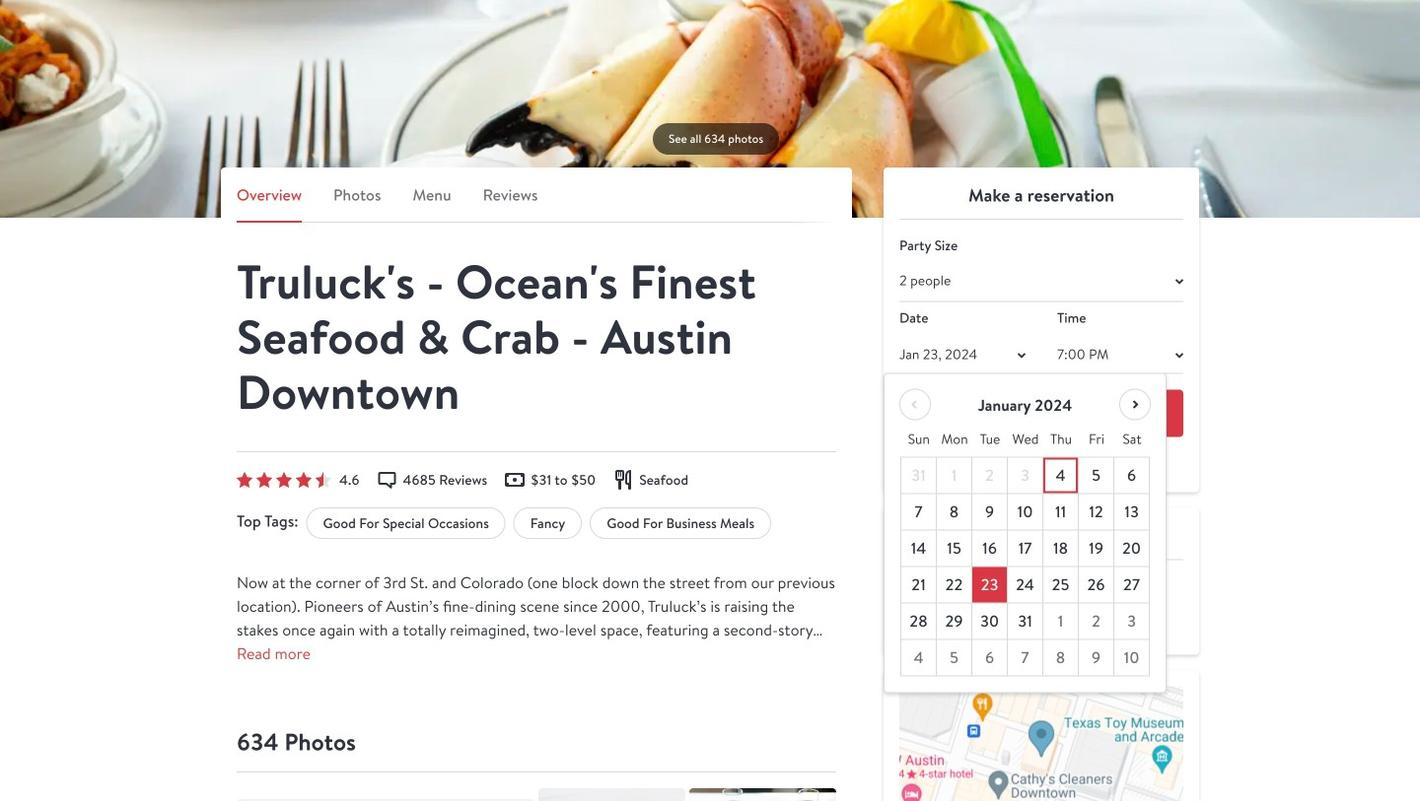 Task type: describe. For each thing, give the bounding box(es) containing it.
previous month image
[[903, 393, 927, 417]]

thursday element
[[1044, 422, 1079, 458]]

saturday element
[[1115, 422, 1150, 458]]

4.6 stars image
[[237, 472, 331, 488]]

0 vertical spatial florida stone crab - truluck's - ocean's finest seafood & crab - austin downtown, austin, tx image
[[0, 0, 1420, 218]]

wednesday element
[[1008, 422, 1044, 458]]



Task type: vqa. For each thing, say whether or not it's contained in the screenshot.
bonus point image
no



Task type: locate. For each thing, give the bounding box(es) containing it.
1 vertical spatial florida stone crab - truluck's - ocean's finest seafood & crab - austin downtown, austin, tx image
[[237, 800, 535, 802]]

florida stone crab - truluck's - ocean's finest seafood & crab - austin downtown, austin, tx image
[[0, 0, 1420, 218], [237, 800, 535, 802]]

tuesday element
[[973, 422, 1008, 458]]

grid
[[901, 422, 1150, 677]]

tab list
[[237, 183, 836, 223]]

friday element
[[1079, 422, 1115, 458]]

sunday element
[[901, 422, 937, 458]]

monday element
[[937, 422, 973, 458]]

google map for truluck's - ocean's finest seafood & crab - austin downtown image
[[900, 687, 1184, 802]]



